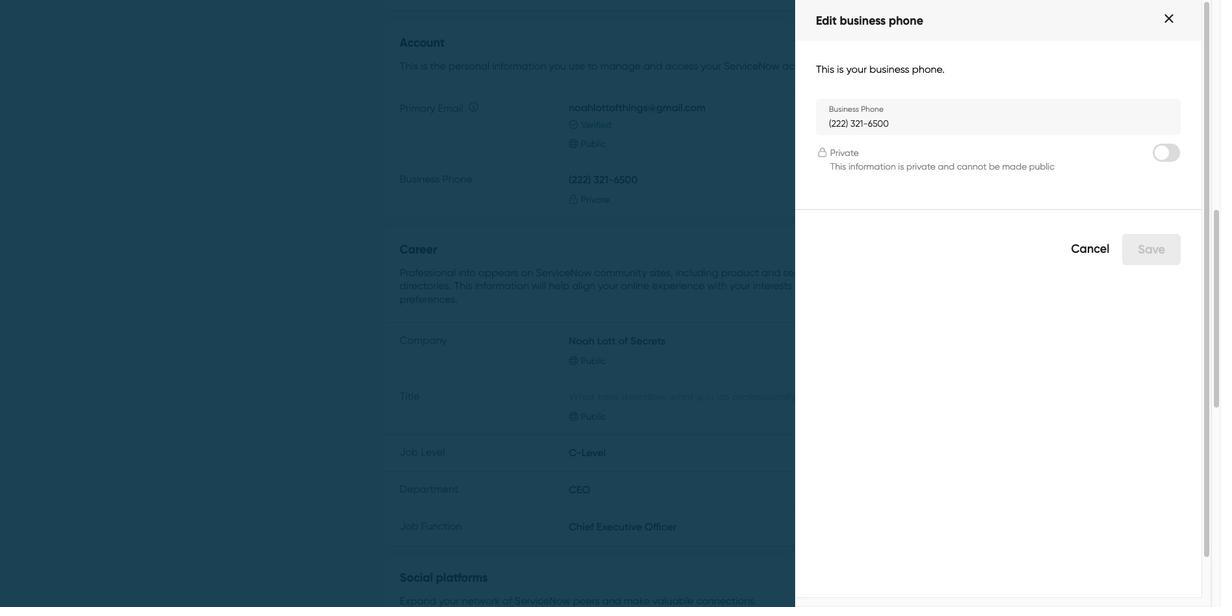 Task type: locate. For each thing, give the bounding box(es) containing it.
your
[[876, 25, 894, 35]]

saved
[[981, 25, 1007, 35]]



Task type: describe. For each thing, give the bounding box(es) containing it.
been
[[958, 25, 979, 35]]

your changes have been saved successfully
[[876, 25, 1058, 35]]

have
[[935, 25, 955, 35]]

changes
[[896, 25, 932, 35]]

successfully
[[1009, 25, 1058, 35]]



Task type: vqa. For each thing, say whether or not it's contained in the screenshot.
first " from the right
no



